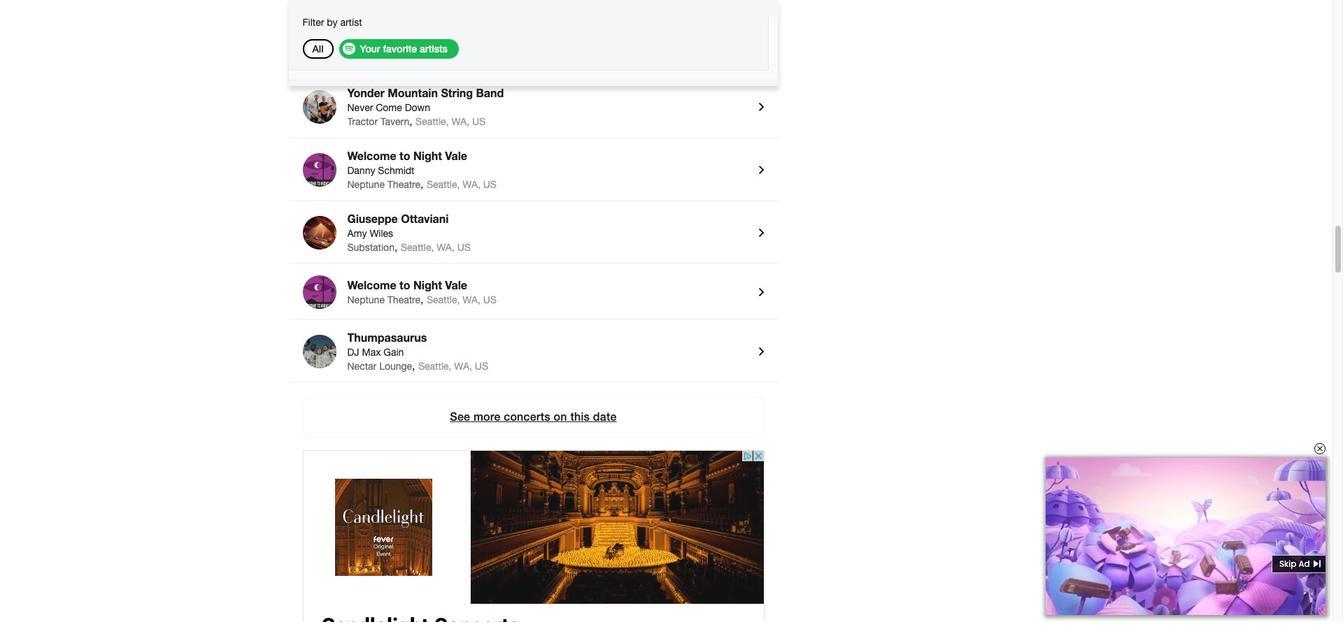 Task type: locate. For each thing, give the bounding box(es) containing it.
your favorite artists
[[360, 43, 448, 55]]

, down down
[[410, 115, 413, 127]]

1 vertical spatial theatre
[[388, 295, 421, 306]]

2 neptune theatre link from the top
[[348, 295, 421, 306]]

seattle, up ottaviani
[[427, 179, 460, 190]]

welcome to night vale danny schmidt neptune theatre , seattle, wa, us
[[348, 149, 497, 190]]

night inside welcome to night vale neptune theatre , seattle, wa, us
[[414, 279, 442, 292]]

welcome inside welcome to night vale neptune theatre , seattle, wa, us
[[348, 279, 397, 292]]

neptune up thumpasaurus
[[348, 295, 385, 306]]

2 to from the top
[[400, 279, 411, 292]]

to down giuseppe ottaviani amy wiles substation , seattle, wa, us
[[400, 279, 411, 292]]

vale inside 'welcome to night vale danny schmidt neptune theatre , seattle, wa, us'
[[445, 149, 468, 162]]

, inside thumpasaurus dj max gain nectar lounge , seattle, wa, us
[[412, 360, 415, 372]]

yonder mountain string band never come down tractor tavern , seattle, wa, us
[[348, 86, 504, 127]]

all link
[[313, 43, 324, 55]]

0 vertical spatial neptune
[[348, 179, 385, 190]]

wa,
[[452, 116, 470, 127], [463, 179, 481, 190], [437, 242, 455, 253], [463, 295, 481, 306], [455, 361, 472, 372]]

welcome to night vale live image for neptune
[[303, 153, 336, 187]]

1 theatre from the top
[[388, 179, 421, 190]]

, up thumpasaurus
[[421, 293, 424, 306]]

filter
[[303, 17, 324, 28]]

vale inside welcome to night vale neptune theatre , seattle, wa, us
[[445, 279, 468, 292]]

welcome to night vale live image
[[303, 153, 336, 187], [303, 276, 336, 309]]

night up 'schmidt' in the top left of the page
[[414, 149, 442, 162]]

seattle, inside welcome to night vale neptune theatre , seattle, wa, us
[[427, 295, 460, 306]]

gain
[[384, 347, 404, 358]]

wa, inside welcome to night vale neptune theatre , seattle, wa, us
[[463, 295, 481, 306]]

seattle, up thumpasaurus dj max gain nectar lounge , seattle, wa, us
[[427, 295, 460, 306]]

welcome up danny
[[348, 149, 397, 162]]

neptune inside 'welcome to night vale danny schmidt neptune theatre , seattle, wa, us'
[[348, 179, 385, 190]]

welcome to night vale link
[[348, 279, 748, 294]]

artists
[[420, 43, 448, 55]]

2 advertisement element from the top
[[303, 451, 765, 623]]

wa, inside yonder mountain string band never come down tractor tavern , seattle, wa, us
[[452, 116, 470, 127]]

welcome to night vale neptune theatre , seattle, wa, us
[[348, 279, 497, 306]]

1 vertical spatial welcome to night vale live image
[[303, 276, 336, 309]]

vale for ,
[[445, 149, 468, 162]]

, inside yonder mountain string band never come down tractor tavern , seattle, wa, us
[[410, 115, 413, 127]]

2 vale from the top
[[445, 279, 468, 292]]

neptune theatre link down 'schmidt' in the top left of the page
[[348, 179, 421, 190]]

night
[[414, 149, 442, 162], [414, 279, 442, 292]]

giuseppe ottaviani live image
[[303, 216, 336, 250]]

0 vertical spatial to
[[400, 149, 411, 162]]

to inside 'welcome to night vale danny schmidt neptune theatre , seattle, wa, us'
[[400, 149, 411, 162]]

tavern
[[381, 116, 410, 127]]

neptune down danny
[[348, 179, 385, 190]]

welcome for neptune
[[348, 149, 397, 162]]

1 neptune theatre link from the top
[[348, 179, 421, 190]]

, down thumpasaurus
[[412, 360, 415, 372]]

seattle, down down
[[416, 116, 449, 127]]

1 vertical spatial night
[[414, 279, 442, 292]]

, up ottaviani
[[421, 178, 424, 190]]

theatre
[[388, 179, 421, 190], [388, 295, 421, 306]]

seattle, down ottaviani
[[401, 242, 434, 253]]

1 vale from the top
[[445, 149, 468, 162]]

date
[[593, 410, 617, 423]]

theatre inside 'welcome to night vale danny schmidt neptune theatre , seattle, wa, us'
[[388, 179, 421, 190]]

your favorite artists button
[[339, 39, 459, 59]]

seattle, right lounge
[[419, 361, 452, 372]]

never
[[348, 102, 373, 113]]

night for wa,
[[414, 279, 442, 292]]

string
[[441, 86, 473, 99]]

1 vertical spatial neptune
[[348, 295, 385, 306]]

substation link
[[348, 242, 395, 253]]

see more concerts on this date
[[450, 410, 617, 423]]

, down giuseppe
[[395, 241, 398, 253]]

advertisement element
[[303, 0, 765, 76], [303, 451, 765, 623]]

2 neptune from the top
[[348, 295, 385, 306]]

neptune inside welcome to night vale neptune theatre , seattle, wa, us
[[348, 295, 385, 306]]

2 theatre from the top
[[388, 295, 421, 306]]

skip
[[1280, 559, 1297, 570]]

ottaviani
[[401, 212, 449, 225]]

yonder mountain string band live image
[[303, 90, 336, 124]]

neptune theatre link
[[348, 179, 421, 190], [348, 295, 421, 306]]

0 vertical spatial neptune theatre link
[[348, 179, 421, 190]]

,
[[410, 115, 413, 127], [421, 178, 424, 190], [395, 241, 398, 253], [421, 293, 424, 306], [412, 360, 415, 372]]

2 welcome to night vale live image from the top
[[303, 276, 336, 309]]

us
[[472, 116, 486, 127], [484, 179, 497, 190], [458, 242, 471, 253], [484, 295, 497, 306], [475, 361, 489, 372]]

artist
[[340, 17, 362, 28]]

welcome to night vale live image up thumpasaurus live icon
[[303, 276, 336, 309]]

night inside 'welcome to night vale danny schmidt neptune theatre , seattle, wa, us'
[[414, 149, 442, 162]]

theatre up thumpasaurus
[[388, 295, 421, 306]]

nectar lounge link
[[348, 361, 412, 372]]

wa, inside giuseppe ottaviani amy wiles substation , seattle, wa, us
[[437, 242, 455, 253]]

vale
[[445, 149, 468, 162], [445, 279, 468, 292]]

your
[[360, 43, 381, 55]]

0 vertical spatial welcome to night vale live image
[[303, 153, 336, 187]]

welcome
[[348, 149, 397, 162], [348, 279, 397, 292]]

welcome to night vale live image left danny
[[303, 153, 336, 187]]

neptune
[[348, 179, 385, 190], [348, 295, 385, 306]]

welcome down substation
[[348, 279, 397, 292]]

, inside giuseppe ottaviani amy wiles substation , seattle, wa, us
[[395, 241, 398, 253]]

1 vertical spatial advertisement element
[[303, 451, 765, 623]]

1 to from the top
[[400, 149, 411, 162]]

by
[[327, 17, 338, 28]]

2 night from the top
[[414, 279, 442, 292]]

tractor
[[348, 116, 378, 127]]

seattle,
[[416, 116, 449, 127], [427, 179, 460, 190], [401, 242, 434, 253], [427, 295, 460, 306], [419, 361, 452, 372]]

0 vertical spatial theatre
[[388, 179, 421, 190]]

0 vertical spatial advertisement element
[[303, 0, 765, 76]]

night down giuseppe ottaviani amy wiles substation , seattle, wa, us
[[414, 279, 442, 292]]

dj
[[348, 347, 360, 358]]

us inside welcome to night vale neptune theatre , seattle, wa, us
[[484, 295, 497, 306]]

1 welcome to night vale live image from the top
[[303, 153, 336, 187]]

lounge
[[379, 361, 412, 372]]

theatre down 'schmidt' in the top left of the page
[[388, 179, 421, 190]]

0 vertical spatial welcome
[[348, 149, 397, 162]]

vale for wa,
[[445, 279, 468, 292]]

to inside welcome to night vale neptune theatre , seattle, wa, us
[[400, 279, 411, 292]]

0 vertical spatial vale
[[445, 149, 468, 162]]

welcome inside 'welcome to night vale danny schmidt neptune theatre , seattle, wa, us'
[[348, 149, 397, 162]]

to
[[400, 149, 411, 162], [400, 279, 411, 292]]

ad
[[1300, 559, 1311, 570]]

1 vertical spatial welcome
[[348, 279, 397, 292]]

neptune theatre link up thumpasaurus
[[348, 295, 421, 306]]

1 vertical spatial to
[[400, 279, 411, 292]]

, inside welcome to night vale neptune theatre , seattle, wa, us
[[421, 293, 424, 306]]

1 welcome from the top
[[348, 149, 397, 162]]

1 vertical spatial neptune theatre link
[[348, 295, 421, 306]]

max
[[362, 347, 381, 358]]

0 vertical spatial night
[[414, 149, 442, 162]]

1 neptune from the top
[[348, 179, 385, 190]]

2 welcome from the top
[[348, 279, 397, 292]]

1 night from the top
[[414, 149, 442, 162]]

1 vertical spatial vale
[[445, 279, 468, 292]]

to up 'schmidt' in the top left of the page
[[400, 149, 411, 162]]



Task type: vqa. For each thing, say whether or not it's contained in the screenshot.
Tavern
yes



Task type: describe. For each thing, give the bounding box(es) containing it.
1 advertisement element from the top
[[303, 0, 765, 76]]

wa, inside 'welcome to night vale danny schmidt neptune theatre , seattle, wa, us'
[[463, 179, 481, 190]]

us inside thumpasaurus dj max gain nectar lounge , seattle, wa, us
[[475, 361, 489, 372]]

us inside 'welcome to night vale danny schmidt neptune theatre , seattle, wa, us'
[[484, 179, 497, 190]]

seattle, inside giuseppe ottaviani amy wiles substation , seattle, wa, us
[[401, 242, 434, 253]]

amy
[[348, 228, 367, 239]]

substation
[[348, 242, 395, 253]]

giuseppe
[[348, 212, 398, 225]]

come
[[376, 102, 402, 113]]

favorite
[[383, 43, 417, 55]]

neptune theatre link for neptune
[[348, 179, 421, 190]]

skip ad
[[1280, 559, 1311, 570]]

thumpasaurus live image
[[303, 335, 336, 369]]

thumpasaurus dj max gain nectar lounge , seattle, wa, us
[[348, 331, 489, 372]]

filter by artist
[[303, 17, 362, 28]]

more
[[474, 410, 501, 423]]

seattle, inside thumpasaurus dj max gain nectar lounge , seattle, wa, us
[[419, 361, 452, 372]]

tractor tavern link
[[348, 116, 410, 127]]

theatre inside welcome to night vale neptune theatre , seattle, wa, us
[[388, 295, 421, 306]]

thumpasaurus
[[348, 331, 427, 344]]

to for neptune
[[400, 149, 411, 162]]

mountain
[[388, 86, 438, 99]]

seattle, inside 'welcome to night vale danny schmidt neptune theatre , seattle, wa, us'
[[427, 179, 460, 190]]

night for ,
[[414, 149, 442, 162]]

us inside yonder mountain string band never come down tractor tavern , seattle, wa, us
[[472, 116, 486, 127]]

band
[[476, 86, 504, 99]]

wiles
[[370, 228, 393, 239]]

us inside giuseppe ottaviani amy wiles substation , seattle, wa, us
[[458, 242, 471, 253]]

on
[[554, 410, 568, 423]]

see more concerts on this date link
[[303, 398, 765, 437]]

to for ,
[[400, 279, 411, 292]]

see
[[450, 410, 471, 423]]

yonder
[[348, 86, 385, 99]]

all
[[313, 43, 324, 55]]

, inside 'welcome to night vale danny schmidt neptune theatre , seattle, wa, us'
[[421, 178, 424, 190]]

neptune theatre link for ,
[[348, 295, 421, 306]]

nectar
[[348, 361, 377, 372]]

seattle, inside yonder mountain string band never come down tractor tavern , seattle, wa, us
[[416, 116, 449, 127]]

welcome for ,
[[348, 279, 397, 292]]

down
[[405, 102, 430, 113]]

welcome to night vale live image for ,
[[303, 276, 336, 309]]

danny
[[348, 165, 376, 176]]

giuseppe ottaviani amy wiles substation , seattle, wa, us
[[348, 212, 471, 253]]

concerts
[[504, 410, 551, 423]]

schmidt
[[378, 165, 415, 176]]

wa, inside thumpasaurus dj max gain nectar lounge , seattle, wa, us
[[455, 361, 472, 372]]

this
[[571, 410, 590, 423]]



